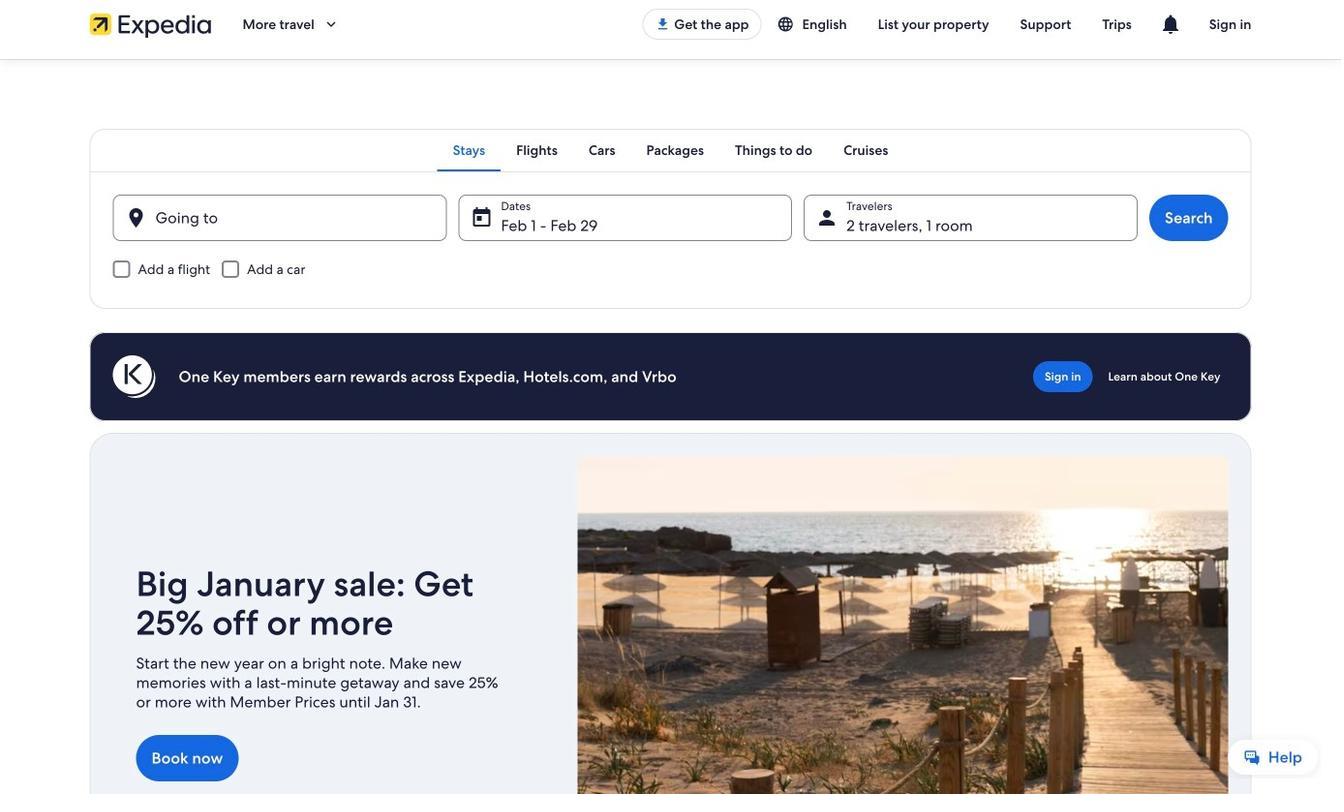 Task type: describe. For each thing, give the bounding box(es) containing it.
expedia logo image
[[90, 11, 212, 38]]

communication center icon image
[[1159, 13, 1182, 36]]



Task type: vqa. For each thing, say whether or not it's contained in the screenshot.
"TAB LIST"
yes



Task type: locate. For each thing, give the bounding box(es) containing it.
download the app button image
[[655, 16, 670, 32]]

more travel image
[[322, 15, 340, 33]]

small image
[[777, 15, 802, 33]]

tab list
[[90, 129, 1252, 171]]

main content
[[0, 59, 1341, 794]]



